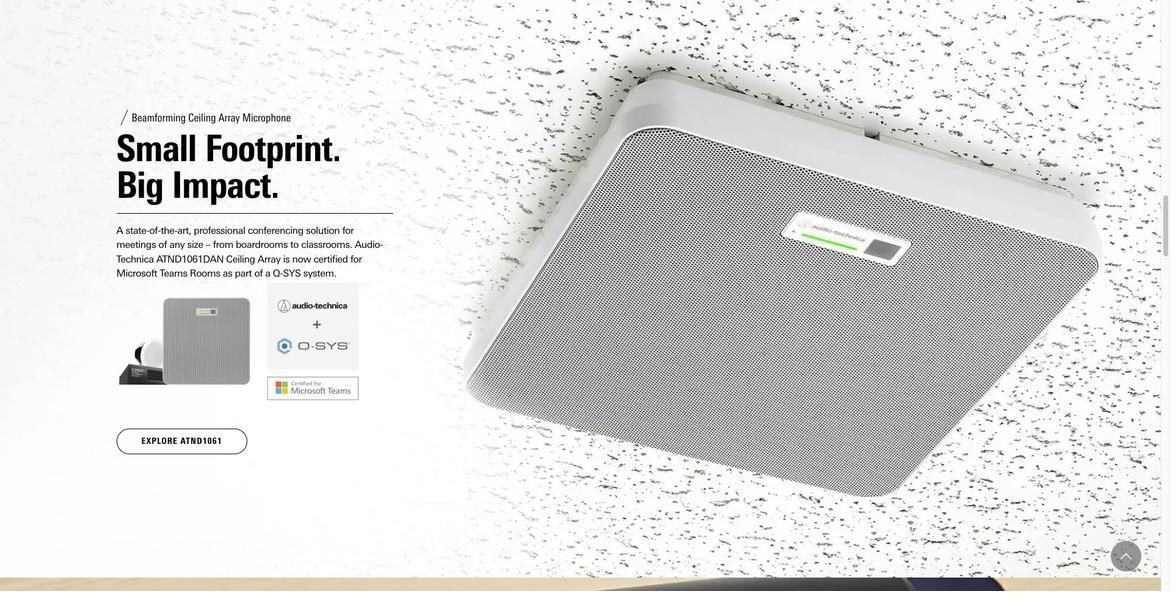 Task type: describe. For each thing, give the bounding box(es) containing it.
solution
[[306, 225, 340, 237]]

1 horizontal spatial of
[[254, 268, 263, 279]]

explore atnd1061 button
[[116, 429, 247, 455]]

from
[[213, 239, 233, 251]]

certified
[[314, 253, 348, 265]]

technica
[[116, 253, 154, 265]]

–
[[206, 239, 211, 251]]

a
[[265, 268, 271, 279]]

3000 series wireless system in equipment cabinet image
[[0, 578, 1162, 592]]

now
[[292, 253, 311, 265]]

explore atnd1061
[[141, 436, 222, 447]]

microsoft
[[116, 268, 157, 279]]

rooms
[[190, 268, 220, 279]]

0 vertical spatial of
[[159, 239, 167, 251]]

the-
[[161, 225, 178, 237]]

classrooms.
[[301, 239, 352, 251]]

a
[[116, 225, 123, 237]]

of-
[[149, 225, 161, 237]]

boardrooms
[[236, 239, 288, 251]]

array
[[258, 253, 281, 265]]

professional
[[194, 225, 245, 237]]

art,
[[178, 225, 191, 237]]



Task type: vqa. For each thing, say whether or not it's contained in the screenshot.
OF-
yes



Task type: locate. For each thing, give the bounding box(es) containing it.
is
[[283, 253, 290, 265]]

explore atnd1061 link
[[116, 429, 247, 455]]

1 vertical spatial for
[[351, 253, 362, 265]]

state-
[[126, 225, 149, 237]]

sys
[[283, 268, 301, 279]]

of left "a" in the left top of the page
[[254, 268, 263, 279]]

q-
[[273, 268, 283, 279]]

to
[[290, 239, 299, 251]]

teams
[[160, 268, 187, 279]]

system.
[[303, 268, 337, 279]]

conferencing
[[248, 225, 304, 237]]

a state-of-the-art, professional conferencing solution for meetings of any size – from boardrooms to classrooms. audio- technica atnd1061dan ceiling array is now certified for microsoft teams rooms as part of a q-sys system.
[[116, 225, 383, 279]]

for down audio-
[[351, 253, 362, 265]]

meetings
[[116, 239, 156, 251]]

ceiling
[[226, 253, 255, 265]]

size
[[187, 239, 203, 251]]

0 horizontal spatial of
[[159, 239, 167, 251]]

atnd1061dan ceiling array microphone image
[[0, 0, 1162, 578]]

for
[[342, 225, 354, 237], [351, 253, 362, 265]]

for right solution
[[342, 225, 354, 237]]

as
[[223, 268, 232, 279]]

any
[[170, 239, 185, 251]]

audio-
[[355, 239, 383, 251]]

of left any
[[159, 239, 167, 251]]

explore
[[141, 436, 178, 447]]

part
[[235, 268, 252, 279]]

atnd1061
[[181, 436, 222, 447]]

atnd1061dan
[[156, 253, 224, 265]]

arrow up image
[[1121, 551, 1132, 562]]

1 vertical spatial of
[[254, 268, 263, 279]]

0 vertical spatial for
[[342, 225, 354, 237]]

of
[[159, 239, 167, 251], [254, 268, 263, 279]]



